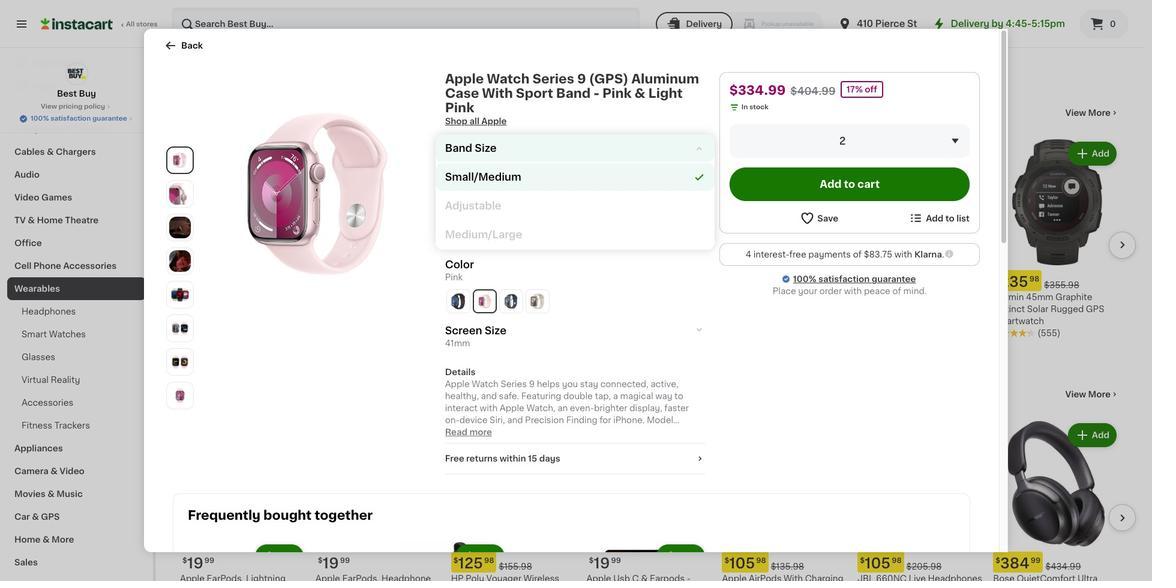 Task type: describe. For each thing, give the bounding box(es) containing it.
& for gps
[[32, 513, 39, 521]]

more
[[470, 428, 492, 437]]

0 horizontal spatial $105.98 original price: $135.98 element
[[180, 270, 306, 291]]

small/medium inside list box
[[445, 172, 521, 182]]

item carousel region containing 105
[[180, 134, 1136, 368]]

featuring
[[521, 392, 562, 401]]

$ 105 98 for $135.98
[[725, 556, 766, 570]]

with inside $ 105 apple airpods with charging case airpods 2nd generation, 3 total options
[[242, 293, 261, 301]]

0 horizontal spatial $125.98 original price: $155.98 element
[[451, 551, 577, 572]]

free
[[445, 455, 464, 463]]

instacart logo image
[[41, 17, 113, 31]]

& for video
[[51, 467, 58, 475]]

free
[[790, 250, 807, 259]]

& inside apple watch series 9 (gps) aluminum case with sport band - pink & light pink shop all apple
[[635, 87, 646, 100]]

45mm
[[1026, 293, 1054, 301]]

1 horizontal spatial of
[[893, 287, 902, 295]]

$235.98 original price: $355.98 element
[[994, 270, 1119, 291]]

$384.99 original price: $434.99 element
[[994, 551, 1119, 572]]

home inside tv & home theatre link
[[37, 216, 63, 224]]

back
[[181, 41, 203, 50]]

camera & video
[[14, 467, 85, 475]]

hp
[[858, 293, 870, 301]]

1 horizontal spatial $155.98
[[906, 281, 939, 289]]

98 inside '$ 235 98'
[[1030, 275, 1040, 283]]

mr933ll/a
[[484, 428, 534, 437]]

chargers
[[56, 148, 96, 156]]

1 horizontal spatial headphones link
[[180, 387, 265, 401]]

starlight image
[[526, 290, 549, 313]]

color
[[445, 260, 474, 270]]

list
[[957, 214, 970, 222]]

0
[[1110, 20, 1116, 28]]

0 horizontal spatial shop
[[34, 34, 56, 43]]

cancelling
[[884, 305, 929, 313]]

computers
[[14, 125, 63, 133]]

100% satisfaction guarantee button
[[19, 112, 134, 124]]

satisfaction inside 'link'
[[819, 275, 870, 283]]

camera
[[14, 467, 49, 475]]

2 view more from the top
[[1066, 390, 1111, 398]]

adjustable link
[[436, 192, 715, 220]]

again
[[61, 58, 84, 67]]

in stock
[[742, 104, 769, 110]]

on-
[[445, 416, 460, 425]]

1 vertical spatial with
[[844, 287, 862, 295]]

19 inside product group
[[594, 556, 610, 570]]

phone
[[33, 262, 61, 270]]

125 for topmost "$125.98 original price: $155.98" element
[[865, 275, 890, 289]]

- inside apple watch series 9 (gps) aluminum case with sport band - pink & light pink shop all apple
[[594, 87, 600, 100]]

tablets
[[74, 125, 106, 133]]

0 button
[[1080, 10, 1129, 38]]

1 vertical spatial headphones
[[180, 388, 265, 400]]

99 inside $ 384 99
[[1031, 557, 1041, 564]]

guarantee inside 100% satisfaction guarantee 'link'
[[872, 275, 916, 283]]

40mm,
[[518, 317, 549, 325]]

sport inside apple watch series 9 (gps) aluminum case with sport band - pink & light pink shop all apple
[[516, 87, 553, 100]]

pink inside color pink
[[445, 273, 463, 282]]

computers & tablets link
[[7, 118, 146, 140]]

105 for $205.98
[[865, 556, 891, 570]]

1 vertical spatial buy
[[79, 89, 96, 98]]

case for watch
[[445, 87, 479, 100]]

mic
[[917, 317, 933, 325]]

0 horizontal spatial buy
[[34, 58, 51, 67]]

mind.
[[904, 287, 927, 295]]

to for cart
[[844, 179, 855, 189]]

0 vertical spatial accessories
[[63, 262, 117, 270]]

movies
[[14, 490, 46, 498]]

solar for gps
[[722, 305, 744, 313]]

band size small/medium
[[445, 143, 506, 165]]

details
[[445, 368, 476, 377]]

stay
[[580, 380, 598, 389]]

sport inside band type sport band
[[445, 199, 469, 207]]

product group containing 334
[[316, 139, 442, 363]]

all stores
[[126, 21, 158, 28]]

watch for healthy,
[[472, 380, 499, 389]]

connected,
[[601, 380, 649, 389]]

1 vertical spatial more
[[1089, 390, 1111, 398]]

product group containing 204
[[451, 139, 577, 339]]

$334.99 original price: $404.99 element
[[316, 270, 442, 291]]

.
[[942, 250, 945, 259]]

device
[[460, 416, 488, 425]]

movies & music
[[14, 490, 83, 498]]

0 vertical spatial more
[[1089, 109, 1111, 117]]

0 vertical spatial pink
[[603, 87, 632, 100]]

shop inside apple watch series 9 (gps) aluminum case with sport band - pink & light pink shop all apple
[[445, 117, 468, 125]]

pierce
[[876, 19, 905, 28]]

add to list button
[[909, 211, 970, 226]]

games
[[41, 193, 72, 202]]

1 vertical spatial accessories
[[22, 399, 73, 407]]

number:
[[445, 428, 482, 437]]

band type sport band
[[445, 185, 501, 207]]

for
[[600, 416, 611, 425]]

0 horizontal spatial headphones link
[[7, 300, 146, 323]]

polymer
[[811, 317, 846, 325]]

size for screen size 41mm
[[485, 326, 507, 336]]

& for music
[[48, 490, 55, 498]]

2 field
[[730, 124, 970, 158]]

band inside apple watch series 9 (gps) aluminum case with sport band - pink & light pink shop all apple
[[556, 87, 591, 100]]

airpods
[[207, 293, 240, 301]]

small/medium link
[[436, 163, 715, 191]]

car & gps
[[14, 513, 60, 521]]

enlarge smart watches & accessories apple watch series 9 (gps) aluminum case with sport band - pink & light pink hero (opens in a new tab) image
[[169, 150, 191, 171]]

100% inside 100% satisfaction guarantee button
[[31, 115, 49, 122]]

smart watches
[[22, 330, 86, 339]]

1 small/medium from the top
[[445, 157, 506, 165]]

with inside apple watch series 9 (gps) aluminum case with sport band - pink & light pink shop all apple
[[482, 87, 513, 100]]

3 inside $ 105 apple airpods with charging case airpods 2nd generation, 3 total options
[[286, 317, 291, 325]]

204
[[458, 275, 487, 289]]

125 for the left "$125.98 original price: $155.98" element
[[458, 556, 483, 570]]

3 enlarge smart watches & accessories apple watch series 9 (gps) aluminum case with sport band - pink & light pink unknown (opens in a new tab) image from the top
[[169, 250, 191, 272]]

size for band size
[[475, 143, 497, 153]]

place your order with peace of mind.
[[773, 287, 927, 295]]

together
[[315, 509, 373, 522]]

9 for helps
[[529, 380, 535, 389]]

list box containing small/medium
[[436, 162, 715, 250]]

1 vertical spatial and
[[507, 416, 523, 425]]

home inside home & more link
[[14, 535, 41, 544]]

product group containing 384
[[994, 421, 1119, 581]]

band for band size
[[445, 143, 473, 153]]

wireless
[[930, 293, 966, 301]]

3 inside apple watch se - midnight medium/large, sport band, gps, midnight, 40mm, 3 total options
[[551, 317, 556, 325]]

1 horizontal spatial video
[[60, 467, 85, 475]]

& for chargers
[[47, 148, 54, 156]]

tv & home theatre link
[[7, 209, 146, 232]]

0 horizontal spatial of
[[853, 250, 862, 259]]

17% off
[[847, 85, 878, 94]]

audio link
[[7, 163, 146, 186]]

(555)
[[1038, 329, 1061, 337]]

smartwatch inside garmin 45mm graphite instinct solar rugged gps smartwatch
[[994, 317, 1044, 325]]

dlc
[[753, 329, 772, 337]]

0 vertical spatial $ 125 98
[[860, 275, 901, 289]]

0 vertical spatial video
[[14, 193, 39, 202]]

0 vertical spatial $125.98 original price: $155.98 element
[[858, 270, 984, 291]]

105 inside $ 105 apple airpods with charging case airpods 2nd generation, 3 total options
[[187, 275, 213, 289]]

99 inside the $ 334 99
[[353, 275, 363, 283]]

1 vertical spatial pink
[[445, 101, 474, 114]]

total inside apple watch se - midnight medium/large, sport band, gps, midnight, 40mm, 3 total options
[[451, 329, 471, 337]]

410 pierce st button
[[838, 7, 917, 41]]

screen
[[445, 326, 482, 336]]

$ inside $ 105 apple airpods with charging case airpods 2nd generation, 3 total options
[[182, 275, 187, 283]]

car & gps link
[[7, 505, 146, 528]]

your
[[799, 287, 818, 295]]

options inside $ 105 apple airpods with charging case airpods 2nd generation, 3 total options
[[202, 329, 235, 337]]

cell phone accessories link
[[7, 255, 146, 277]]

siri,
[[490, 416, 505, 425]]

precision
[[525, 416, 564, 425]]

apple for band
[[445, 73, 484, 85]]

double
[[564, 392, 593, 401]]

iphone.
[[614, 416, 645, 425]]

you
[[562, 380, 578, 389]]

product group containing 19
[[587, 421, 713, 581]]

instinct
[[994, 305, 1025, 313]]

virtual
[[22, 376, 49, 384]]

poly
[[873, 293, 891, 301]]

garmin for garmin fēnix 7x sapphire solar gps smartwatch 35 mm fiber-reinforced polymer - black dlc titanium
[[722, 293, 753, 301]]

all
[[126, 21, 135, 28]]

smartwatch inside garmin fēnix 7x sapphire solar gps smartwatch 35 mm fiber-reinforced polymer - black dlc titanium
[[766, 305, 817, 313]]

cell
[[14, 262, 31, 270]]

watch for midnight,
[[478, 293, 505, 301]]

se
[[507, 293, 518, 301]]

wearables link
[[7, 277, 146, 300]]

$355.98
[[1044, 281, 1080, 289]]

all stores link
[[41, 7, 158, 41]]

gps inside garmin fēnix 7x sapphire solar gps smartwatch 35 mm fiber-reinforced polymer - black dlc titanium
[[746, 305, 764, 313]]

service type group
[[656, 12, 824, 36]]

105 for $135.98
[[729, 556, 755, 570]]

& for more
[[43, 535, 50, 544]]

virtual reality
[[22, 376, 80, 384]]

100% satisfaction guarantee inside button
[[31, 115, 127, 122]]

1 horizontal spatial 100% satisfaction guarantee
[[793, 275, 916, 283]]



Task type: vqa. For each thing, say whether or not it's contained in the screenshot.
kirkland signature link at left
no



Task type: locate. For each thing, give the bounding box(es) containing it.
to left the list
[[946, 214, 955, 222]]

2 total from the left
[[451, 329, 471, 337]]

view
[[41, 103, 57, 110], [1066, 109, 1087, 117], [1066, 390, 1087, 398]]

buy it again link
[[7, 50, 146, 74]]

105 up "airpods"
[[187, 275, 213, 289]]

100% up 'your' at the right of page
[[793, 275, 817, 283]]

and left safe.
[[481, 392, 497, 401]]

1 vertical spatial series
[[501, 380, 527, 389]]

policy
[[84, 103, 105, 110]]

band inside the band size small/medium
[[445, 143, 473, 153]]

home up sales at left
[[14, 535, 41, 544]]

total up 41mm
[[451, 329, 471, 337]]

0 horizontal spatial $ 125 98
[[454, 556, 494, 570]]

smart
[[22, 330, 47, 339]]

apple inside apple watch series 9 (gps) aluminum case with sport band - pink & light pink shop all apple
[[445, 73, 484, 85]]

0 horizontal spatial series
[[501, 380, 527, 389]]

0 horizontal spatial to
[[675, 392, 684, 401]]

2 solar from the left
[[1028, 305, 1049, 313]]

105 left $135.98
[[729, 556, 755, 570]]

glasses link
[[7, 346, 146, 369]]

2 vertical spatial more
[[52, 535, 74, 544]]

with down cancelling
[[896, 317, 915, 325]]

watch up healthy,
[[472, 380, 499, 389]]

1 vertical spatial black
[[728, 329, 751, 337]]

item carousel region containing 19
[[180, 416, 1136, 581]]

black down mm
[[728, 329, 751, 337]]

black down single
[[941, 317, 964, 325]]

home & more
[[14, 535, 74, 544]]

0 vertical spatial view more
[[1066, 109, 1111, 117]]

solar inside garmin 45mm graphite instinct solar rugged gps smartwatch
[[1028, 305, 1049, 313]]

back button
[[163, 38, 203, 53]]

2 $ 19 99 from the left
[[318, 556, 350, 570]]

2 horizontal spatial to
[[946, 214, 955, 222]]

series up safe.
[[501, 380, 527, 389]]

it
[[53, 58, 59, 67]]

gps down graphite
[[1086, 305, 1105, 313]]

$705.98 original price: $905.98 element
[[722, 270, 848, 291]]

3 down band,
[[551, 317, 556, 325]]

shop up it
[[34, 34, 56, 43]]

1 garmin from the left
[[722, 293, 753, 301]]

list box
[[436, 162, 715, 250]]

order
[[820, 287, 842, 295]]

band inside button
[[445, 143, 473, 153]]

item carousel region
[[180, 134, 1136, 368], [180, 416, 1136, 581]]

& right "tv"
[[28, 216, 35, 224]]

read
[[445, 428, 468, 437]]

2 garmin from the left
[[994, 293, 1024, 301]]

total down airpods
[[180, 329, 200, 337]]

0 vertical spatial with
[[482, 87, 513, 100]]

1 vertical spatial video
[[60, 467, 85, 475]]

case for 105
[[180, 305, 202, 313]]

0 horizontal spatial 3
[[286, 317, 291, 325]]

satisfaction down pricing
[[51, 115, 91, 122]]

9 for (gps)
[[577, 73, 586, 85]]

1 horizontal spatial total
[[451, 329, 471, 337]]

guarantee up peace
[[872, 275, 916, 283]]

a
[[613, 392, 618, 401]]

1 vertical spatial satisfaction
[[819, 275, 870, 283]]

1 vertical spatial view more
[[1066, 390, 1111, 398]]

100% satisfaction guarantee up place your order with peace of mind.
[[793, 275, 916, 283]]

- down mm
[[722, 329, 726, 337]]

silver image
[[500, 290, 523, 313]]

$ 105 98 left $135.98
[[725, 556, 766, 570]]

1 horizontal spatial options
[[473, 329, 506, 337]]

1 vertical spatial small/medium
[[445, 172, 521, 182]]

size inside the band size small/medium
[[475, 143, 497, 153]]

within
[[500, 455, 526, 463]]

delivery by 4:45-5:15pm link
[[932, 17, 1065, 31]]

brighter
[[594, 404, 628, 413]]

small/medium down band size
[[445, 157, 506, 165]]

1 vertical spatial $155.98
[[499, 562, 532, 571]]

midnight image
[[447, 290, 470, 313]]

satisfaction inside button
[[51, 115, 91, 122]]

delivery
[[951, 19, 990, 28], [686, 20, 722, 28]]

solar down 45mm
[[1028, 305, 1049, 313]]

with up apple
[[482, 87, 513, 100]]

black inside hp poly voyager wireless noise cancelling single ear headset with mic - black
[[941, 317, 964, 325]]

0 vertical spatial view more link
[[1066, 107, 1119, 119]]

9 inside the apple watch series 9 helps you stay connected, active, healthy, and safe. featuring double tap, a magical way to interact with apple watch, an even-brighter display, faster on-device siri, and precision finding for iphone. model number: mr933ll/a
[[529, 380, 535, 389]]

1 vertical spatial enlarge smart watches & accessories apple watch series 9 (gps) aluminum case with sport band - pink & light pink unknown (opens in a new tab) image
[[169, 351, 191, 373]]

delivery inside button
[[686, 20, 722, 28]]

garmin fēnix 7x sapphire solar gps smartwatch 35 mm fiber-reinforced polymer - black dlc titanium
[[722, 293, 846, 337]]

band for band type sport band
[[445, 185, 473, 195]]

delivery for delivery by 4:45-5:15pm
[[951, 19, 990, 28]]

2 horizontal spatial with
[[895, 250, 913, 259]]

pink up all
[[445, 101, 474, 114]]

payments
[[809, 250, 851, 259]]

3 down the "charging"
[[286, 317, 291, 325]]

pink down (gps)
[[603, 87, 632, 100]]

to up faster
[[675, 392, 684, 401]]

1 3 from the left
[[286, 317, 291, 325]]

2 horizontal spatial $ 19 99
[[589, 556, 621, 570]]

trackers
[[54, 421, 90, 430]]

series for band
[[533, 73, 574, 85]]

- inside hp poly voyager wireless noise cancelling single ear headset with mic - black
[[935, 317, 939, 325]]

0 horizontal spatial case
[[180, 305, 202, 313]]

apple down safe.
[[500, 404, 525, 413]]

watch inside apple watch series 9 (gps) aluminum case with sport band - pink & light pink shop all apple
[[487, 73, 530, 85]]

1 vertical spatial $ 125 98
[[454, 556, 494, 570]]

1 horizontal spatial case
[[445, 87, 479, 100]]

1 view more link from the top
[[1066, 107, 1119, 119]]

0 vertical spatial series
[[533, 73, 574, 85]]

size inside screen size 41mm
[[485, 326, 507, 336]]

& left music
[[48, 490, 55, 498]]

with left klarna
[[895, 250, 913, 259]]

garmin up mm
[[722, 293, 753, 301]]

small/medium up 'type'
[[445, 172, 521, 182]]

0 horizontal spatial 105
[[187, 275, 213, 289]]

midnight,
[[475, 317, 516, 325]]

0 horizontal spatial 125
[[458, 556, 483, 570]]

$ inside $ 384 99
[[996, 557, 1001, 564]]

1 horizontal spatial 19
[[323, 556, 339, 570]]

0 horizontal spatial 100% satisfaction guarantee
[[31, 115, 127, 122]]

buy up policy
[[79, 89, 96, 98]]

4
[[746, 250, 752, 259]]

series inside the apple watch series 9 helps you stay connected, active, healthy, and safe. featuring double tap, a magical way to interact with apple watch, an even-brighter display, faster on-device siri, and precision finding for iphone. model number: mr933ll/a
[[501, 380, 527, 389]]

105
[[187, 275, 213, 289], [729, 556, 755, 570], [865, 556, 891, 570]]

model
[[647, 416, 674, 425]]

apple up all
[[445, 73, 484, 85]]

$105.98 original price: $205.98 element
[[858, 551, 984, 572]]

watch up 'medium/large,'
[[478, 293, 505, 301]]

$ 125 98
[[860, 275, 901, 289], [454, 556, 494, 570]]

& right car
[[32, 513, 39, 521]]

0 horizontal spatial black
[[728, 329, 751, 337]]

with inside the apple watch series 9 helps you stay connected, active, healthy, and safe. featuring double tap, a magical way to interact with apple watch, an even-brighter display, faster on-device siri, and precision finding for iphone. model number: mr933ll/a
[[480, 404, 498, 413]]

home down video games
[[37, 216, 63, 224]]

band for band size small/medium
[[445, 143, 473, 153]]

series inside apple watch series 9 (gps) aluminum case with sport band - pink & light pink shop all apple
[[533, 73, 574, 85]]

0 horizontal spatial 19
[[187, 556, 203, 570]]

4 interest-free payments of $83.75 with klarna .
[[746, 250, 945, 259]]

1 item carousel region from the top
[[180, 134, 1136, 368]]

0 horizontal spatial with
[[242, 293, 261, 301]]

smartwatch up reinforced
[[766, 305, 817, 313]]

0 vertical spatial sport
[[516, 87, 553, 100]]

2 horizontal spatial with
[[896, 317, 915, 325]]

size inside button
[[475, 143, 497, 153]]

1 horizontal spatial to
[[844, 179, 855, 189]]

2 small/medium from the top
[[445, 172, 521, 182]]

returns
[[466, 455, 498, 463]]

tv
[[14, 216, 26, 224]]

1 horizontal spatial $ 19 99
[[318, 556, 350, 570]]

total
[[180, 329, 200, 337], [451, 329, 471, 337]]

- right mic
[[935, 317, 939, 325]]

product group containing 105
[[180, 139, 306, 339]]

appliances
[[14, 444, 63, 453]]

0 horizontal spatial guarantee
[[92, 115, 127, 122]]

4 enlarge smart watches & accessories apple watch series 9 (gps) aluminum case with sport band - pink & light pink unknown (opens in a new tab) image from the top
[[169, 318, 191, 339]]

2 enlarge smart watches & accessories apple watch series 9 (gps) aluminum case with sport band - pink & light pink unknown (opens in a new tab) image from the top
[[169, 351, 191, 373]]

& for home
[[28, 216, 35, 224]]

0 vertical spatial 9
[[577, 73, 586, 85]]

$ 19 99
[[182, 556, 214, 570], [318, 556, 350, 570], [589, 556, 621, 570]]

series left (gps)
[[533, 73, 574, 85]]

9
[[577, 73, 586, 85], [529, 380, 535, 389]]

1 vertical spatial case
[[180, 305, 202, 313]]

apple inside apple watch se - midnight medium/large, sport band, gps, midnight, 40mm, 3 total options
[[451, 293, 476, 301]]

guarantee inside 100% satisfaction guarantee button
[[92, 115, 127, 122]]

3 19 from the left
[[594, 556, 610, 570]]

$ 19 99 inside product group
[[589, 556, 621, 570]]

enlarge smart watches & accessories apple watch series 9 (gps) aluminum case with sport band - pink & light pink unknown (opens in a new tab) image
[[169, 284, 191, 306], [169, 351, 191, 373], [169, 385, 191, 406]]

0 horizontal spatial garmin
[[722, 293, 753, 301]]

guarantee down policy
[[92, 115, 127, 122]]

apple for healthy,
[[445, 380, 470, 389]]

apple for midnight,
[[451, 293, 476, 301]]

0 horizontal spatial gps
[[41, 513, 60, 521]]

faster
[[665, 404, 689, 413]]

0 horizontal spatial satisfaction
[[51, 115, 91, 122]]

0 vertical spatial buy
[[34, 58, 51, 67]]

free returns within 15 days
[[445, 455, 561, 463]]

1 vertical spatial 100%
[[793, 275, 817, 283]]

0 vertical spatial of
[[853, 250, 862, 259]]

1 horizontal spatial smartwatch
[[994, 317, 1044, 325]]

product group
[[180, 139, 306, 339], [316, 139, 442, 363], [451, 139, 577, 339], [587, 139, 713, 351], [722, 139, 848, 351], [858, 139, 984, 339], [994, 139, 1119, 339], [451, 421, 577, 581], [587, 421, 713, 581], [994, 421, 1119, 581], [188, 542, 306, 581], [389, 542, 507, 581], [590, 542, 708, 581]]

with up siri,
[[480, 404, 498, 413]]

options down "midnight,"
[[473, 329, 506, 337]]

1 vertical spatial 100% satisfaction guarantee
[[793, 275, 916, 283]]

case
[[445, 87, 479, 100], [180, 305, 202, 313]]

solar inside garmin fēnix 7x sapphire solar gps smartwatch 35 mm fiber-reinforced polymer - black dlc titanium
[[722, 305, 744, 313]]

accessories link
[[7, 391, 146, 414]]

None search field
[[172, 7, 641, 41]]

0 vertical spatial 100%
[[31, 115, 49, 122]]

100% satisfaction guarantee link
[[793, 273, 916, 285]]

pink image
[[474, 291, 496, 312]]

sport inside apple watch se - midnight medium/large, sport band, gps, midnight, 40mm, 3 total options
[[519, 305, 543, 313]]

100% up computers
[[31, 115, 49, 122]]

read more button
[[445, 426, 492, 438]]

pink down color
[[445, 273, 463, 282]]

1 $ 19 99 from the left
[[182, 556, 214, 570]]

5:15pm
[[1032, 19, 1065, 28]]

1 horizontal spatial 100%
[[793, 275, 817, 283]]

- inside apple watch se - midnight medium/large, sport band, gps, midnight, 40mm, 3 total options
[[520, 293, 524, 301]]

2 options from the left
[[473, 329, 506, 337]]

options down 2nd
[[202, 329, 235, 337]]

1 horizontal spatial 3
[[551, 317, 556, 325]]

1 horizontal spatial satisfaction
[[819, 275, 870, 283]]

0 vertical spatial 100% satisfaction guarantee
[[31, 115, 127, 122]]

audio
[[14, 170, 40, 179]]

with down 100% satisfaction guarantee 'link' in the top right of the page
[[844, 287, 862, 295]]

★★★★★
[[994, 329, 1036, 337], [994, 329, 1036, 337]]

video down "audio"
[[14, 193, 39, 202]]

size for band size small/medium
[[475, 143, 497, 153]]

case up all
[[445, 87, 479, 100]]

type
[[475, 185, 501, 195]]

& right camera
[[51, 467, 58, 475]]

0 vertical spatial satisfaction
[[51, 115, 91, 122]]

solar up mm
[[722, 305, 744, 313]]

0 vertical spatial guarantee
[[92, 115, 127, 122]]

1 horizontal spatial 105
[[729, 556, 755, 570]]

9 left (gps)
[[577, 73, 586, 85]]

1 vertical spatial 9
[[529, 380, 535, 389]]

view more
[[1066, 109, 1111, 117], [1066, 390, 1111, 398]]

0 vertical spatial with
[[895, 250, 913, 259]]

0 vertical spatial enlarge smart watches & accessories apple watch series 9 (gps) aluminum case with sport band - pink & light pink unknown (opens in a new tab) image
[[169, 284, 191, 306]]

1 horizontal spatial 9
[[577, 73, 586, 85]]

1 horizontal spatial delivery
[[951, 19, 990, 28]]

$ 105 98
[[725, 556, 766, 570], [860, 556, 902, 570]]

shop left all
[[445, 117, 468, 125]]

best
[[57, 89, 77, 98]]

garmin for garmin 45mm graphite instinct solar rugged gps smartwatch
[[994, 293, 1024, 301]]

0 vertical spatial headphones link
[[7, 300, 146, 323]]

2 view more link from the top
[[1066, 388, 1119, 400]]

0 horizontal spatial video
[[14, 193, 39, 202]]

0 horizontal spatial $155.98
[[499, 562, 532, 571]]

2 item carousel region from the top
[[180, 416, 1136, 581]]

of left "$83.75"
[[853, 250, 862, 259]]

smart watches & accessories apple watch series 9 (gps) aluminum case with sport band - pink & light pink hero image
[[206, 82, 431, 306]]

0 vertical spatial smartwatch
[[766, 305, 817, 313]]

watch for band
[[487, 73, 530, 85]]

1 horizontal spatial shop
[[445, 117, 468, 125]]

1 19 from the left
[[187, 556, 203, 570]]

garmin up instinct
[[994, 293, 1024, 301]]

sales link
[[7, 551, 146, 574]]

computers & tablets
[[14, 125, 106, 133]]

case inside apple watch series 9 (gps) aluminum case with sport band - pink & light pink shop all apple
[[445, 87, 479, 100]]

$ 105 98 left $205.98
[[860, 556, 902, 570]]

2 19 from the left
[[323, 556, 339, 570]]

solar for rugged
[[1028, 305, 1049, 313]]

healthy,
[[445, 392, 479, 401]]

apple down details
[[445, 380, 470, 389]]

& down 100% satisfaction guarantee button
[[65, 125, 72, 133]]

options inside apple watch se - midnight medium/large, sport band, gps, midnight, 40mm, 3 total options
[[473, 329, 506, 337]]

$ 105 98 inside $105.98 original price: $135.98 element
[[725, 556, 766, 570]]

- down (gps)
[[594, 87, 600, 100]]

garmin inside garmin 45mm graphite instinct solar rugged gps smartwatch
[[994, 293, 1024, 301]]

125
[[865, 275, 890, 289], [458, 556, 483, 570]]

2 3 from the left
[[551, 317, 556, 325]]

2 enlarge smart watches & accessories apple watch series 9 (gps) aluminum case with sport band - pink & light pink unknown (opens in a new tab) image from the top
[[169, 217, 191, 238]]

2 horizontal spatial 105
[[865, 556, 891, 570]]

case inside $ 105 apple airpods with charging case airpods 2nd generation, 3 total options
[[180, 305, 202, 313]]

- right se
[[520, 293, 524, 301]]

watch up apple
[[487, 73, 530, 85]]

1 $ 105 98 from the left
[[725, 556, 766, 570]]

$ 105 98 inside $105.98 original price: $205.98 element
[[860, 556, 902, 570]]

watch,
[[527, 404, 556, 413]]

to for list
[[946, 214, 955, 222]]

& for tablets
[[65, 125, 72, 133]]

view pricing policy link
[[41, 102, 112, 112]]

apple down $ 204 in the left top of the page
[[451, 293, 476, 301]]

and up mr933ll/a
[[507, 416, 523, 425]]

to inside the apple watch series 9 helps you stay connected, active, healthy, and safe. featuring double tap, a magical way to interact with apple watch, an even-brighter display, faster on-device siri, and precision finding for iphone. model number: mr933ll/a
[[675, 392, 684, 401]]

0 horizontal spatial headphones
[[22, 307, 76, 316]]

1 vertical spatial watch
[[478, 293, 505, 301]]

1 horizontal spatial garmin
[[994, 293, 1024, 301]]

smartwatch down instinct
[[994, 317, 1044, 325]]

0 horizontal spatial $ 19 99
[[182, 556, 214, 570]]

gps inside garmin 45mm graphite instinct solar rugged gps smartwatch
[[1086, 305, 1105, 313]]

add to cart
[[820, 179, 880, 189]]

$ 384 99
[[996, 556, 1041, 570]]

$204.99 original price: $254.99 element
[[451, 270, 577, 291]]

music
[[57, 490, 83, 498]]

apple up airpods
[[180, 293, 205, 301]]

0 vertical spatial $155.98
[[906, 281, 939, 289]]

watch inside the apple watch series 9 helps you stay connected, active, healthy, and safe. featuring double tap, a magical way to interact with apple watch, an even-brighter display, faster on-device siri, and precision finding for iphone. model number: mr933ll/a
[[472, 380, 499, 389]]

- inside garmin fēnix 7x sapphire solar gps smartwatch 35 mm fiber-reinforced polymer - black dlc titanium
[[722, 329, 726, 337]]

best buy logo image
[[65, 62, 88, 85]]

of right poly in the right bottom of the page
[[893, 287, 902, 295]]

video games link
[[7, 186, 146, 209]]

garmin inside garmin fēnix 7x sapphire solar gps smartwatch 35 mm fiber-reinforced polymer - black dlc titanium
[[722, 293, 753, 301]]

384
[[1001, 556, 1030, 570]]

1 total from the left
[[180, 329, 200, 337]]

band
[[556, 87, 591, 100], [445, 143, 473, 153], [445, 143, 473, 153], [445, 185, 473, 195], [471, 199, 493, 207]]

2 $ 105 98 from the left
[[860, 556, 902, 570]]

peace
[[864, 287, 891, 295]]

9 up featuring
[[529, 380, 535, 389]]

1 view more from the top
[[1066, 109, 1111, 117]]

apple
[[482, 117, 507, 125]]

sales
[[14, 558, 38, 567]]

enlarge smart watches & accessories apple watch series 9 (gps) aluminum case with sport band - pink & light pink unknown (opens in a new tab) image
[[169, 183, 191, 205], [169, 217, 191, 238], [169, 250, 191, 272], [169, 318, 191, 339]]

charging
[[263, 293, 302, 301]]

accessories down virtual reality
[[22, 399, 73, 407]]

105 left $205.98
[[865, 556, 891, 570]]

satisfaction up place your order with peace of mind.
[[819, 275, 870, 283]]

delivery for delivery
[[686, 20, 722, 28]]

active,
[[651, 380, 679, 389]]

screen size 41mm
[[445, 326, 507, 348]]

1 vertical spatial headphones link
[[180, 387, 265, 401]]

stock
[[750, 104, 769, 110]]

2 horizontal spatial gps
[[1086, 305, 1105, 313]]

titanium
[[774, 329, 810, 337]]

an
[[558, 404, 568, 413]]

klarna
[[915, 250, 942, 259]]

1 horizontal spatial $105.98 original price: $135.98 element
[[722, 551, 848, 572]]

apple inside $ 105 apple airpods with charging case airpods 2nd generation, 3 total options
[[180, 293, 205, 301]]

1 options from the left
[[202, 329, 235, 337]]

series for healthy,
[[501, 380, 527, 389]]

1 horizontal spatial series
[[533, 73, 574, 85]]

1 horizontal spatial with
[[844, 287, 862, 295]]

1 enlarge smart watches & accessories apple watch series 9 (gps) aluminum case with sport band - pink & light pink unknown (opens in a new tab) image from the top
[[169, 284, 191, 306]]

product group containing 235
[[994, 139, 1119, 339]]

to left cart at the right
[[844, 179, 855, 189]]

graphite
[[1056, 293, 1093, 301]]

aluminum
[[632, 73, 699, 85]]

garmin 45mm graphite instinct solar rugged gps smartwatch
[[994, 293, 1105, 325]]

reality
[[51, 376, 80, 384]]

1 enlarge smart watches & accessories apple watch series 9 (gps) aluminum case with sport band - pink & light pink unknown (opens in a new tab) image from the top
[[169, 183, 191, 205]]

9 inside apple watch series 9 (gps) aluminum case with sport band - pink & light pink shop all apple
[[577, 73, 586, 85]]

smart watches link
[[7, 323, 146, 346]]

gps up fiber-
[[746, 305, 764, 313]]

& right cables
[[47, 148, 54, 156]]

case up airpods
[[180, 305, 202, 313]]

0 vertical spatial to
[[844, 179, 855, 189]]

& down car & gps at left bottom
[[43, 535, 50, 544]]

buy left it
[[34, 58, 51, 67]]

& left light
[[635, 87, 646, 100]]

total inside $ 105 apple airpods with charging case airpods 2nd generation, 3 total options
[[180, 329, 200, 337]]

color pink
[[445, 260, 474, 282]]

$ inside $ 204
[[454, 275, 458, 283]]

0 horizontal spatial and
[[481, 392, 497, 401]]

cables
[[14, 148, 45, 156]]

$ inside '$ 235 98'
[[996, 275, 1001, 283]]

2 horizontal spatial 19
[[594, 556, 610, 570]]

2 vertical spatial to
[[675, 392, 684, 401]]

with up generation,
[[242, 293, 261, 301]]

single
[[931, 305, 957, 313]]

2 vertical spatial watch
[[472, 380, 499, 389]]

4:45-
[[1006, 19, 1032, 28]]

1 vertical spatial $105.98 original price: $135.98 element
[[722, 551, 848, 572]]

410
[[857, 19, 873, 28]]

gps down movies & music
[[41, 513, 60, 521]]

apple
[[445, 73, 484, 85], [180, 293, 205, 301], [451, 293, 476, 301], [445, 380, 470, 389], [500, 404, 525, 413]]

way
[[656, 392, 673, 401]]

$135.98
[[771, 562, 804, 571]]

$125.98 original price: $155.98 element
[[858, 270, 984, 291], [451, 551, 577, 572]]

0 vertical spatial home
[[37, 216, 63, 224]]

235
[[1001, 275, 1029, 289]]

accessories up wearables link
[[63, 262, 117, 270]]

even-
[[570, 404, 594, 413]]

$ inside the $ 334 99
[[318, 275, 323, 283]]

$105.98 original price: $135.98 element
[[180, 270, 306, 291], [722, 551, 848, 572]]

black inside garmin fēnix 7x sapphire solar gps smartwatch 35 mm fiber-reinforced polymer - black dlc titanium
[[728, 329, 751, 337]]

100% inside 100% satisfaction guarantee 'link'
[[793, 275, 817, 283]]

satisfaction
[[51, 115, 91, 122], [819, 275, 870, 283]]

office
[[14, 239, 42, 247]]

$ 105 98 for $205.98
[[860, 556, 902, 570]]

watch inside apple watch se - midnight medium/large, sport band, gps, midnight, 40mm, 3 total options
[[478, 293, 505, 301]]

1 horizontal spatial buy
[[79, 89, 96, 98]]

3 $ 19 99 from the left
[[589, 556, 621, 570]]

video up music
[[60, 467, 85, 475]]

1 solar from the left
[[722, 305, 744, 313]]

100% satisfaction guarantee down view pricing policy link on the top of page
[[31, 115, 127, 122]]

1 vertical spatial smartwatch
[[994, 317, 1044, 325]]

3 enlarge smart watches & accessories apple watch series 9 (gps) aluminum case with sport band - pink & light pink unknown (opens in a new tab) image from the top
[[169, 385, 191, 406]]

headphones inside headphones link
[[22, 307, 76, 316]]

with inside hp poly voyager wireless noise cancelling single ear headset with mic - black
[[896, 317, 915, 325]]



